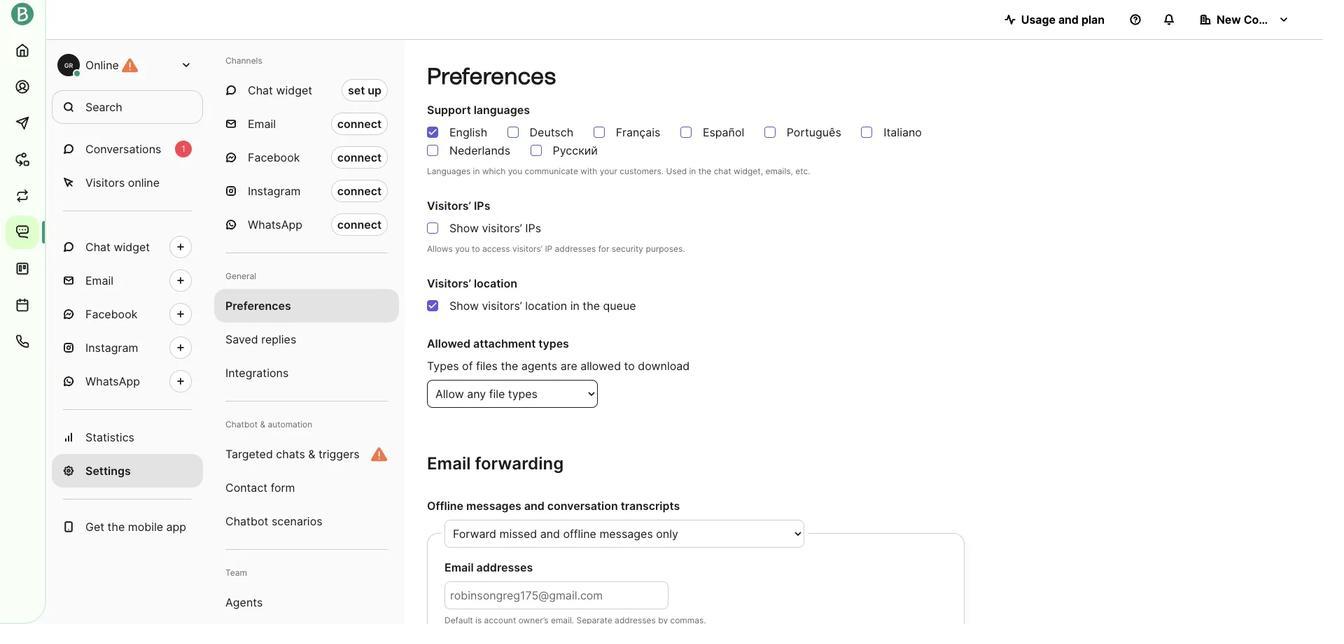 Task type: locate. For each thing, give the bounding box(es) containing it.
chatbot scenarios
[[225, 515, 322, 529]]

0 vertical spatial whatsapp
[[248, 218, 302, 232]]

1 vertical spatial whatsapp
[[85, 375, 140, 389]]

chat
[[714, 166, 731, 176]]

0 vertical spatial facebook
[[248, 151, 300, 165]]

allowed
[[427, 337, 471, 351]]

emails,
[[766, 166, 793, 176]]

connect
[[337, 117, 382, 131], [337, 151, 382, 165], [337, 184, 382, 198], [337, 218, 382, 232]]

set
[[348, 83, 365, 97]]

the right the files
[[501, 359, 518, 373]]

0 vertical spatial and
[[1059, 13, 1079, 27]]

the
[[699, 166, 712, 176], [583, 299, 600, 313], [501, 359, 518, 373], [107, 520, 125, 534]]

1 vertical spatial facebook
[[85, 307, 138, 321]]

gr
[[64, 61, 73, 69]]

ips
[[474, 199, 490, 213], [525, 221, 541, 235]]

offline messages and conversation transcripts
[[427, 499, 680, 513]]

whatsapp down instagram link
[[85, 375, 140, 389]]

1 horizontal spatial to
[[624, 359, 635, 373]]

are
[[561, 359, 577, 373]]

0 horizontal spatial whatsapp
[[85, 375, 140, 389]]

whatsapp
[[248, 218, 302, 232], [85, 375, 140, 389]]

1 connect from the top
[[337, 117, 382, 131]]

english
[[450, 125, 487, 139]]

the left chat
[[699, 166, 712, 176]]

with
[[581, 166, 598, 176]]

download
[[638, 359, 690, 373]]

1 horizontal spatial &
[[308, 447, 315, 461]]

location down the access
[[474, 276, 517, 290]]

visitors' for location
[[482, 299, 522, 313]]

2 show from the top
[[450, 299, 479, 313]]

connect for instagram
[[337, 184, 382, 198]]

chat down the channels
[[248, 83, 273, 97]]

addresses up email addresses email field
[[477, 561, 533, 575]]

0 vertical spatial instagram
[[248, 184, 301, 198]]

scenarios
[[272, 515, 322, 529]]

0 vertical spatial addresses
[[555, 244, 596, 254]]

3 connect from the top
[[337, 184, 382, 198]]

1 vertical spatial preferences
[[225, 299, 291, 313]]

2 visitors' from the top
[[427, 276, 471, 290]]

search
[[85, 100, 122, 114]]

plan
[[1082, 13, 1105, 27]]

whatsapp up general
[[248, 218, 302, 232]]

preferences link
[[214, 289, 399, 323]]

chatbot down contact
[[225, 515, 268, 529]]

visitors online
[[85, 176, 160, 190]]

widget up email link
[[114, 240, 150, 254]]

types
[[427, 359, 459, 373]]

integrations
[[225, 366, 289, 380]]

allows you to access visitors' ip addresses for security purposes.
[[427, 244, 685, 254]]

1 vertical spatial widget
[[114, 240, 150, 254]]

usage and plan button
[[993, 6, 1116, 34]]

chat up email link
[[85, 240, 111, 254]]

visitors' for show visitors' ips
[[427, 199, 471, 213]]

in left 'which'
[[473, 166, 480, 176]]

chatbot up targeted
[[225, 419, 258, 430]]

Email addresses email field
[[445, 582, 669, 610]]

2 chatbot from the top
[[225, 515, 268, 529]]

to left the access
[[472, 244, 480, 254]]

languages
[[427, 166, 471, 176]]

1 chatbot from the top
[[225, 419, 258, 430]]

show down visitors' location
[[450, 299, 479, 313]]

connect for facebook
[[337, 151, 382, 165]]

used
[[666, 166, 687, 176]]

0 horizontal spatial addresses
[[477, 561, 533, 575]]

chat
[[248, 83, 273, 97], [85, 240, 111, 254]]

addresses right "ip"
[[555, 244, 596, 254]]

1 visitors' from the top
[[427, 199, 471, 213]]

1 vertical spatial to
[[624, 359, 635, 373]]

company
[[1244, 13, 1296, 27]]

1 horizontal spatial preferences
[[427, 63, 556, 90]]

1 vertical spatial you
[[455, 244, 470, 254]]

settings
[[85, 464, 131, 478]]

ips up allows you to access visitors' ip addresses for security purposes. at the top
[[525, 221, 541, 235]]

chats
[[276, 447, 305, 461]]

chat widget down the channels
[[248, 83, 312, 97]]

1 horizontal spatial and
[[1059, 13, 1079, 27]]

the right get
[[107, 520, 125, 534]]

0 horizontal spatial chat
[[85, 240, 111, 254]]

0 vertical spatial show
[[450, 221, 479, 235]]

in left queue
[[570, 299, 580, 313]]

0 vertical spatial to
[[472, 244, 480, 254]]

location
[[474, 276, 517, 290], [525, 299, 567, 313]]

1 horizontal spatial ips
[[525, 221, 541, 235]]

1 vertical spatial &
[[308, 447, 315, 461]]

online
[[128, 176, 160, 190]]

ips up show visitors' ips
[[474, 199, 490, 213]]

&
[[260, 419, 265, 430], [308, 447, 315, 461]]

preferences up languages
[[427, 63, 556, 90]]

get
[[85, 520, 104, 534]]

0 horizontal spatial &
[[260, 419, 265, 430]]

show visitors' location in the queue
[[450, 299, 636, 313]]

up
[[368, 83, 382, 97]]

1 horizontal spatial facebook
[[248, 151, 300, 165]]

purposes.
[[646, 244, 685, 254]]

chat widget link
[[52, 230, 203, 264]]

to right allowed
[[624, 359, 635, 373]]

visitors' left "ip"
[[513, 244, 543, 254]]

chat widget up email link
[[85, 240, 150, 254]]

connect for email
[[337, 117, 382, 131]]

1 vertical spatial visitors'
[[427, 276, 471, 290]]

& left automation in the left bottom of the page
[[260, 419, 265, 430]]

0 horizontal spatial ips
[[474, 199, 490, 213]]

types
[[539, 337, 569, 351]]

chatbot
[[225, 419, 258, 430], [225, 515, 268, 529]]

1 horizontal spatial you
[[508, 166, 522, 176]]

get the mobile app
[[85, 520, 186, 534]]

0 horizontal spatial location
[[474, 276, 517, 290]]

email up 'offline'
[[427, 454, 471, 474]]

show down visitors' ips
[[450, 221, 479, 235]]

visitors'
[[482, 221, 522, 235], [513, 244, 543, 254], [482, 299, 522, 313]]

0 vertical spatial visitors'
[[427, 199, 471, 213]]

customers.
[[620, 166, 664, 176]]

1 vertical spatial show
[[450, 299, 479, 313]]

0 vertical spatial visitors'
[[482, 221, 522, 235]]

addresses
[[555, 244, 596, 254], [477, 561, 533, 575]]

preferences up saved replies
[[225, 299, 291, 313]]

facebook
[[248, 151, 300, 165], [85, 307, 138, 321]]

visitors' down allows
[[427, 276, 471, 290]]

and right messages on the bottom left of page
[[524, 499, 545, 513]]

location up types
[[525, 299, 567, 313]]

chat widget
[[248, 83, 312, 97], [85, 240, 150, 254]]

preferences
[[427, 63, 556, 90], [225, 299, 291, 313]]

offline
[[427, 499, 464, 513]]

1 vertical spatial chat widget
[[85, 240, 150, 254]]

new
[[1217, 13, 1241, 27]]

1 horizontal spatial addresses
[[555, 244, 596, 254]]

0 vertical spatial ips
[[474, 199, 490, 213]]

1 vertical spatial chatbot
[[225, 515, 268, 529]]

nederlands
[[450, 144, 510, 158]]

in right used
[[689, 166, 696, 176]]

0 vertical spatial preferences
[[427, 63, 556, 90]]

the left queue
[[583, 299, 600, 313]]

1 horizontal spatial in
[[570, 299, 580, 313]]

1 horizontal spatial widget
[[276, 83, 312, 97]]

and left plan
[[1059, 13, 1079, 27]]

2 connect from the top
[[337, 151, 382, 165]]

get the mobile app link
[[52, 510, 203, 544]]

statistics
[[85, 431, 134, 445]]

widget left set on the top left of the page
[[276, 83, 312, 97]]

statistics link
[[52, 421, 203, 454]]

chatbot inside "link"
[[225, 515, 268, 529]]

1 vertical spatial instagram
[[85, 341, 138, 355]]

visitors' up the access
[[482, 221, 522, 235]]

4 connect from the top
[[337, 218, 382, 232]]

español
[[703, 125, 745, 139]]

2 vertical spatial visitors'
[[482, 299, 522, 313]]

0 vertical spatial chatbot
[[225, 419, 258, 430]]

you right allows
[[455, 244, 470, 254]]

1
[[181, 144, 185, 154]]

allows
[[427, 244, 453, 254]]

1 horizontal spatial chat
[[248, 83, 273, 97]]

1 horizontal spatial chat widget
[[248, 83, 312, 97]]

targeted chats & triggers link
[[214, 438, 399, 471]]

& right chats
[[308, 447, 315, 461]]

0 vertical spatial &
[[260, 419, 265, 430]]

0 vertical spatial you
[[508, 166, 522, 176]]

and
[[1059, 13, 1079, 27], [524, 499, 545, 513]]

visitors' down languages
[[427, 199, 471, 213]]

1 show from the top
[[450, 221, 479, 235]]

0 horizontal spatial chat widget
[[85, 240, 150, 254]]

saved
[[225, 333, 258, 347]]

0 horizontal spatial instagram
[[85, 341, 138, 355]]

to
[[472, 244, 480, 254], [624, 359, 635, 373]]

0 horizontal spatial preferences
[[225, 299, 291, 313]]

types of files the agents are allowed to download
[[427, 359, 690, 373]]

you right 'which'
[[508, 166, 522, 176]]

show visitors' ips
[[450, 221, 541, 235]]

languages
[[474, 103, 530, 117]]

0 horizontal spatial and
[[524, 499, 545, 513]]

deutsch
[[530, 125, 574, 139]]

italiano
[[884, 125, 922, 139]]

1 horizontal spatial instagram
[[248, 184, 301, 198]]

1 vertical spatial location
[[525, 299, 567, 313]]

chatbot for chatbot & automation
[[225, 419, 258, 430]]

visitors' down visitors' location
[[482, 299, 522, 313]]



Task type: vqa. For each thing, say whether or not it's contained in the screenshot.
COMPANY
yes



Task type: describe. For each thing, give the bounding box(es) containing it.
attachment
[[473, 337, 536, 351]]

triggers
[[319, 447, 360, 461]]

visitors online link
[[52, 166, 203, 200]]

1 vertical spatial chat
[[85, 240, 111, 254]]

conversation
[[547, 499, 618, 513]]

0 horizontal spatial in
[[473, 166, 480, 176]]

languages in which you communicate with your customers. used in the chat widget, emails, etc.
[[427, 166, 811, 176]]

instagram link
[[52, 331, 203, 365]]

visitors
[[85, 176, 125, 190]]

visitors' location
[[427, 276, 517, 290]]

1 vertical spatial and
[[524, 499, 545, 513]]

saved replies
[[225, 333, 296, 347]]

1 vertical spatial addresses
[[477, 561, 533, 575]]

form
[[271, 481, 295, 495]]

new company
[[1217, 13, 1296, 27]]

search link
[[52, 90, 203, 124]]

0 vertical spatial chat
[[248, 83, 273, 97]]

online
[[85, 58, 119, 72]]

support languages
[[427, 103, 530, 117]]

app
[[166, 520, 186, 534]]

email addresses
[[445, 561, 533, 575]]

show for show visitors' ips
[[450, 221, 479, 235]]

email forwarding
[[427, 454, 564, 474]]

access
[[482, 244, 510, 254]]

visitors' ips
[[427, 199, 490, 213]]

0 horizontal spatial you
[[455, 244, 470, 254]]

for
[[598, 244, 609, 254]]

whatsapp link
[[52, 365, 203, 398]]

email up the facebook link
[[85, 274, 113, 288]]

0 horizontal spatial widget
[[114, 240, 150, 254]]

and inside button
[[1059, 13, 1079, 27]]

2 horizontal spatial in
[[689, 166, 696, 176]]

email down 'offline'
[[445, 561, 474, 575]]

connect for whatsapp
[[337, 218, 382, 232]]

etc.
[[796, 166, 811, 176]]

which
[[482, 166, 506, 176]]

integrations link
[[214, 356, 399, 390]]

new company button
[[1189, 6, 1301, 34]]

ip
[[545, 244, 553, 254]]

support
[[427, 103, 471, 117]]

& inside targeted chats & triggers link
[[308, 447, 315, 461]]

transcripts
[[621, 499, 680, 513]]

allowed attachment types
[[427, 337, 569, 351]]

set up
[[348, 83, 382, 97]]

conversations
[[85, 142, 161, 156]]

0 vertical spatial chat widget
[[248, 83, 312, 97]]

contact form link
[[214, 471, 399, 505]]

your
[[600, 166, 617, 176]]

0 horizontal spatial facebook
[[85, 307, 138, 321]]

visitors' for show visitors' location in the queue
[[427, 276, 471, 290]]

allowed
[[581, 359, 621, 373]]

targeted
[[225, 447, 273, 461]]

team
[[225, 568, 247, 578]]

1 vertical spatial ips
[[525, 221, 541, 235]]

widget,
[[734, 166, 763, 176]]

0 horizontal spatial to
[[472, 244, 480, 254]]

1 vertical spatial visitors'
[[513, 244, 543, 254]]

contact
[[225, 481, 268, 495]]

email down the channels
[[248, 117, 276, 131]]

channels
[[225, 55, 262, 66]]

chatbot & automation
[[225, 419, 312, 430]]

français
[[616, 125, 661, 139]]

0 vertical spatial location
[[474, 276, 517, 290]]

settings link
[[52, 454, 203, 488]]

agents link
[[214, 586, 399, 620]]

show for show visitors' location in the queue
[[450, 299, 479, 313]]

instagram inside instagram link
[[85, 341, 138, 355]]

forwarding
[[475, 454, 564, 474]]

targeted chats & triggers
[[225, 447, 360, 461]]

facebook link
[[52, 298, 203, 331]]

chatbot for chatbot scenarios
[[225, 515, 268, 529]]

messages
[[466, 499, 522, 513]]

1 horizontal spatial location
[[525, 299, 567, 313]]

contact form
[[225, 481, 295, 495]]

русский
[[553, 144, 598, 158]]

usage and plan
[[1021, 13, 1105, 27]]

1 horizontal spatial whatsapp
[[248, 218, 302, 232]]

0 vertical spatial widget
[[276, 83, 312, 97]]

replies
[[261, 333, 296, 347]]

visitors' for ips
[[482, 221, 522, 235]]

whatsapp inside 'link'
[[85, 375, 140, 389]]

queue
[[603, 299, 636, 313]]

agents
[[521, 359, 558, 373]]

usage
[[1021, 13, 1056, 27]]

agents
[[225, 596, 263, 610]]

automation
[[268, 419, 312, 430]]

chatbot scenarios link
[[214, 505, 399, 538]]

of
[[462, 359, 473, 373]]

security
[[612, 244, 644, 254]]

português
[[787, 125, 841, 139]]

communicate
[[525, 166, 578, 176]]

saved replies link
[[214, 323, 399, 356]]

files
[[476, 359, 498, 373]]

email link
[[52, 264, 203, 298]]



